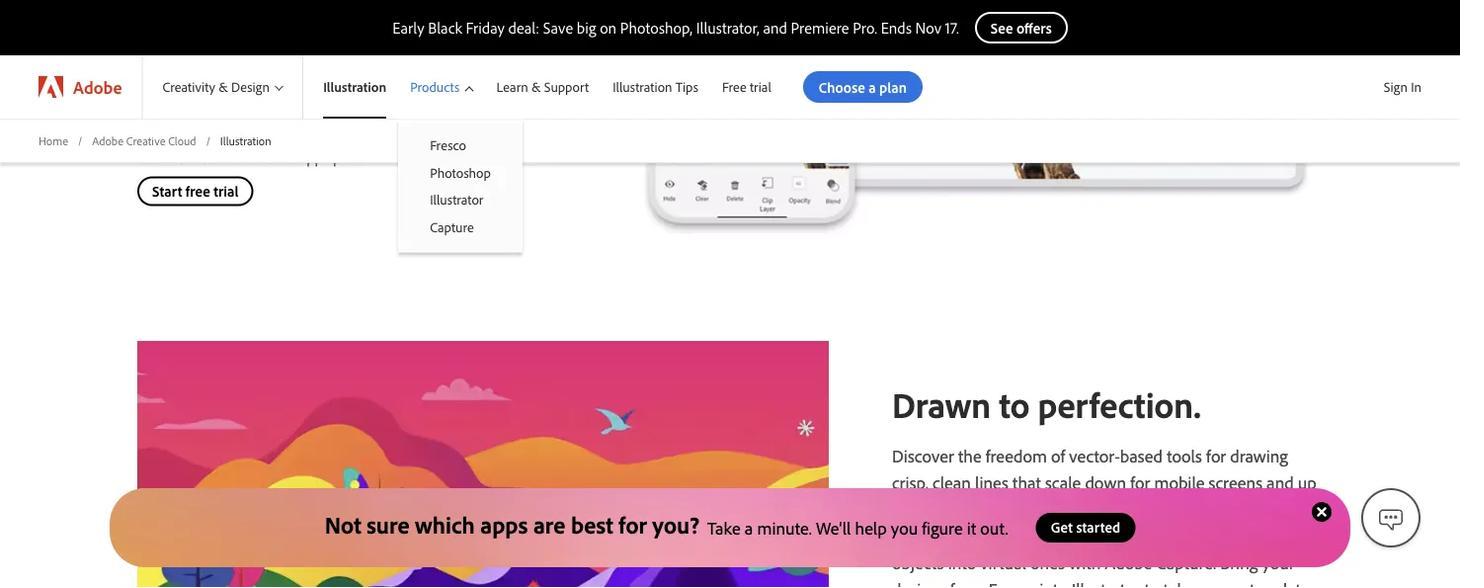 Task type: vqa. For each thing, say whether or not it's contained in the screenshot.
Digital
no



Task type: describe. For each thing, give the bounding box(es) containing it.
are
[[534, 509, 566, 540]]

0 horizontal spatial illustration
[[220, 133, 271, 148]]

free trial
[[723, 78, 772, 96]]

1 vertical spatial your
[[1199, 578, 1231, 587]]

early black friday deal: save big on photoshop, illustrator, and premiere pro. ends nov 17.
[[393, 18, 959, 38]]

adobe fresco
[[189, 42, 279, 62]]

nov
[[916, 18, 942, 38]]

0 horizontal spatial and
[[763, 18, 788, 38]]

adobe photoshop link
[[418, 42, 538, 62]]

vector
[[1277, 498, 1322, 520]]

get for get them all with the all apps plan.
[[137, 147, 160, 167]]

drawn
[[892, 382, 992, 427]]

17.
[[946, 18, 959, 38]]

illustrator down ipad.
[[1072, 578, 1141, 587]]

products button
[[398, 55, 485, 119]]

illustration inside illustration link
[[323, 78, 387, 96]]

a
[[745, 516, 753, 539]]

quality.
[[1142, 498, 1194, 520]]

0 vertical spatial into
[[949, 551, 977, 574]]

help
[[855, 516, 887, 539]]

creative
[[126, 133, 166, 148]]

photoshop,
[[621, 18, 693, 38]]

draw
[[1198, 498, 1236, 520]]

virtual
[[981, 551, 1027, 574]]

sign in
[[1384, 78, 1422, 95]]

0 vertical spatial to
[[1000, 382, 1030, 427]]

adobe fresco link
[[189, 42, 279, 62]]

tips
[[676, 78, 699, 96]]

plan.
[[333, 147, 364, 167]]

2 horizontal spatial and
[[1267, 471, 1294, 493]]

adobe for adobe creative cloud
[[92, 133, 124, 148]]

lines
[[976, 471, 1009, 493]]

start
[[152, 182, 182, 200]]

adobe for adobe photoshop
[[418, 42, 462, 62]]

illustrator up virtual
[[971, 525, 1039, 547]]

1 horizontal spatial for
[[1131, 471, 1151, 493]]

adobe illustrator
[[189, 96, 301, 116]]

mobile
[[1155, 471, 1205, 493]]

adobe illustrator link
[[189, 96, 301, 116]]

2 vertical spatial and
[[1033, 498, 1060, 520]]

not sure which apps are best for you? take a minute. we'll help you figure it out.
[[325, 509, 1009, 540]]

photoshop link
[[398, 159, 523, 186]]

down
[[1086, 471, 1127, 493]]

1 horizontal spatial into
[[1040, 578, 1068, 587]]

design
[[231, 78, 270, 96]]

home link
[[39, 132, 68, 149]]

not
[[325, 509, 362, 540]]

sure
[[367, 509, 410, 540]]

adobe for adobe
[[73, 76, 122, 98]]

learn
[[497, 78, 529, 96]]

0 vertical spatial on
[[600, 18, 617, 38]]

adobe for adobe fresco
[[189, 42, 232, 62]]

fresco inside discover the freedom of vector-based tools for drawing crisp, clean lines that scale down for mobile screens and up to billboard size — and never lose quality. draw with vector brushes in illustrator on the ipad. convert real-world objects into virtual ones with adobe capture. bring your designs from fresco into illustrator to take your artwo
[[989, 578, 1036, 587]]

them
[[164, 147, 198, 167]]

crisp,
[[892, 471, 929, 493]]

adobe creative cloud
[[92, 133, 196, 148]]

scale
[[1046, 471, 1082, 493]]

adobe link
[[19, 55, 142, 119]]

which
[[415, 509, 475, 540]]

cloud
[[168, 133, 196, 148]]

& for creativity
[[219, 78, 228, 96]]

free
[[723, 78, 747, 96]]

uar sticky modal dialog
[[0, 468, 1461, 587]]

designs
[[892, 578, 946, 587]]

capture link
[[398, 213, 523, 241]]

2 vertical spatial the
[[1066, 525, 1090, 547]]

we'll
[[816, 516, 851, 539]]

get them all with the all apps plan.
[[137, 147, 364, 167]]

world
[[1226, 525, 1268, 547]]

take
[[1164, 578, 1194, 587]]

bring
[[1221, 551, 1258, 574]]

products
[[410, 78, 460, 96]]

screens
[[1209, 471, 1263, 493]]

of
[[1052, 445, 1066, 467]]

illustrator inside 'group'
[[430, 191, 484, 208]]

0 vertical spatial trial
[[750, 78, 772, 96]]

—
[[1011, 498, 1028, 520]]

product icon for adobe fresco image
[[137, 32, 177, 71]]

tools
[[1167, 445, 1203, 467]]

capture.
[[1157, 551, 1217, 574]]

it
[[967, 516, 977, 539]]

get for get started
[[1051, 518, 1073, 537]]

adobe for adobe illustrator
[[189, 96, 232, 116]]

1 vertical spatial with
[[1241, 498, 1272, 520]]

take
[[708, 516, 741, 539]]

friday
[[466, 18, 505, 38]]

convert
[[1132, 525, 1189, 547]]

learn & support
[[497, 78, 589, 96]]

illustration tips link
[[601, 55, 711, 119]]

0 vertical spatial for
[[1207, 445, 1227, 467]]

0 horizontal spatial the
[[252, 147, 273, 167]]

objects
[[892, 551, 944, 574]]

creativity
[[163, 78, 216, 96]]

fresco inside 'group'
[[430, 136, 466, 154]]

group containing fresco
[[398, 119, 523, 252]]

brushes
[[892, 525, 949, 547]]

illustrator,
[[696, 18, 760, 38]]

drawing
[[1231, 445, 1289, 467]]

figure
[[922, 516, 963, 539]]

start free trial link
[[137, 177, 253, 206]]

illustrator down design
[[236, 96, 301, 116]]



Task type: locate. For each thing, give the bounding box(es) containing it.
minute.
[[757, 516, 812, 539]]

adobe down ipad.
[[1106, 551, 1153, 574]]

on right big
[[600, 18, 617, 38]]

black
[[428, 18, 462, 38]]

illustration down adobe illustrator at top
[[220, 133, 271, 148]]

to up freedom
[[1000, 382, 1030, 427]]

you?
[[653, 509, 700, 540]]

start free trial
[[152, 182, 239, 200]]

0 vertical spatial get
[[137, 147, 160, 167]]

apps
[[297, 147, 329, 167]]

your down bring
[[1199, 578, 1231, 587]]

into
[[949, 551, 977, 574], [1040, 578, 1068, 587]]

0 vertical spatial photoshop
[[465, 42, 538, 62]]

photoshop inside photoshop link
[[430, 164, 491, 181]]

fresco down virtual
[[989, 578, 1036, 587]]

and right —
[[1033, 498, 1060, 520]]

all
[[201, 147, 217, 167]]

0 vertical spatial and
[[763, 18, 788, 38]]

free
[[186, 182, 210, 200]]

0 vertical spatial fresco
[[236, 42, 279, 62]]

1 vertical spatial photoshop
[[430, 164, 491, 181]]

learn & support link
[[485, 55, 601, 119]]

get left started
[[1051, 518, 1073, 537]]

adobe photoshop
[[418, 42, 538, 62]]

1 horizontal spatial illustration
[[323, 78, 387, 96]]

with
[[220, 147, 249, 167], [1241, 498, 1272, 520], [1070, 551, 1101, 574]]

with up world
[[1241, 498, 1272, 520]]

discover
[[892, 445, 955, 467]]

illustration left 'tips'
[[613, 78, 673, 96]]

discover the freedom of vector-based tools for drawing crisp, clean lines that scale down for mobile screens and up to billboard size — and never lose quality. draw with vector brushes in illustrator on the ipad. convert real-world objects into virtual ones with adobe capture. bring your designs from fresco into illustrator to take your artwo
[[892, 445, 1322, 587]]

1 & from the left
[[219, 78, 228, 96]]

0 horizontal spatial for
[[619, 509, 647, 540]]

for right best
[[619, 509, 647, 540]]

1 horizontal spatial with
[[1070, 551, 1101, 574]]

in
[[953, 525, 967, 547]]

all
[[277, 147, 294, 167]]

illustrator link
[[398, 186, 523, 213]]

the left all
[[252, 147, 273, 167]]

fresco
[[236, 42, 279, 62], [430, 136, 466, 154], [989, 578, 1036, 587]]

for down the based
[[1131, 471, 1151, 493]]

pro.
[[853, 18, 878, 38]]

best
[[571, 509, 614, 540]]

trial right free in the top of the page
[[750, 78, 772, 96]]

0 horizontal spatial your
[[1199, 578, 1231, 587]]

save
[[543, 18, 573, 38]]

adobe left creative
[[92, 133, 124, 148]]

that
[[1013, 471, 1042, 493]]

1 horizontal spatial trial
[[750, 78, 772, 96]]

2 horizontal spatial for
[[1207, 445, 1227, 467]]

trial right free
[[214, 182, 239, 200]]

illustration tips
[[613, 78, 699, 96]]

0 horizontal spatial &
[[219, 78, 228, 96]]

trial
[[750, 78, 772, 96], [214, 182, 239, 200]]

adobe
[[189, 42, 232, 62], [418, 42, 462, 62], [73, 76, 122, 98], [189, 96, 232, 116], [92, 133, 124, 148], [1106, 551, 1153, 574]]

into up from
[[949, 551, 977, 574]]

to left take
[[1145, 578, 1160, 587]]

1 vertical spatial trial
[[214, 182, 239, 200]]

your
[[1263, 551, 1295, 574], [1199, 578, 1231, 587]]

0 horizontal spatial with
[[220, 147, 249, 167]]

drawn to perfection.
[[892, 382, 1202, 427]]

photoshop down the friday
[[465, 42, 538, 62]]

0 vertical spatial with
[[220, 147, 249, 167]]

based
[[1121, 445, 1163, 467]]

product icon for adobe photoshop image
[[367, 32, 406, 71]]

adobe left product icon for adobe illustrator
[[73, 76, 122, 98]]

1 vertical spatial and
[[1267, 471, 1294, 493]]

creativity & design button
[[143, 55, 303, 119]]

get
[[137, 147, 160, 167], [1051, 518, 1073, 537]]

&
[[219, 78, 228, 96], [532, 78, 541, 96]]

1 vertical spatial get
[[1051, 518, 1073, 537]]

2 horizontal spatial fresco
[[989, 578, 1036, 587]]

deal:
[[509, 18, 540, 38]]

apps
[[481, 509, 528, 540]]

group
[[398, 119, 523, 252]]

& inside dropdown button
[[219, 78, 228, 96]]

on
[[600, 18, 617, 38], [1043, 525, 1062, 547]]

the up clean
[[959, 445, 982, 467]]

on inside discover the freedom of vector-based tools for drawing crisp, clean lines that scale down for mobile screens and up to billboard size — and never lose quality. draw with vector brushes in illustrator on the ipad. convert real-world objects into virtual ones with adobe capture. bring your designs from fresco into illustrator to take your artwo
[[1043, 525, 1062, 547]]

get inside uar sticky modal dialog
[[1051, 518, 1073, 537]]

0 horizontal spatial into
[[949, 551, 977, 574]]

clean
[[933, 471, 971, 493]]

0 horizontal spatial to
[[892, 498, 907, 520]]

fresco up photoshop link
[[430, 136, 466, 154]]

1 vertical spatial the
[[959, 445, 982, 467]]

in
[[1412, 78, 1422, 95]]

home
[[39, 133, 68, 148]]

into down the ones
[[1040, 578, 1068, 587]]

2 horizontal spatial illustration
[[613, 78, 673, 96]]

ipad.
[[1094, 525, 1128, 547]]

vector-
[[1070, 445, 1121, 467]]

& left design
[[219, 78, 228, 96]]

premiere
[[791, 18, 850, 38]]

1 horizontal spatial the
[[959, 445, 982, 467]]

& for learn
[[532, 78, 541, 96]]

illustration down 'product icon for adobe photoshop'
[[323, 78, 387, 96]]

adobe creative cloud link
[[92, 132, 196, 149]]

illustrator down photoshop link
[[430, 191, 484, 208]]

adobe up the "creativity & design"
[[189, 42, 232, 62]]

perfection.
[[1038, 382, 1202, 427]]

illustration inside illustration tips 'link'
[[613, 78, 673, 96]]

fresco up design
[[236, 42, 279, 62]]

photoshop down the fresco link
[[430, 164, 491, 181]]

0 horizontal spatial trial
[[214, 182, 239, 200]]

get left them
[[137, 147, 160, 167]]

and left up on the right bottom
[[1267, 471, 1294, 493]]

adobe inside discover the freedom of vector-based tools for drawing crisp, clean lines that scale down for mobile screens and up to billboard size — and never lose quality. draw with vector brushes in illustrator on the ipad. convert real-world objects into virtual ones with adobe capture. bring your designs from fresco into illustrator to take your artwo
[[1106, 551, 1153, 574]]

1 vertical spatial fresco
[[430, 136, 466, 154]]

illustration link
[[304, 55, 398, 119]]

for
[[1207, 445, 1227, 467], [1131, 471, 1151, 493], [619, 509, 647, 540]]

real-
[[1193, 525, 1226, 547]]

1 horizontal spatial to
[[1000, 382, 1030, 427]]

early
[[393, 18, 425, 38]]

1 horizontal spatial on
[[1043, 525, 1062, 547]]

0 vertical spatial the
[[252, 147, 273, 167]]

2 horizontal spatial with
[[1241, 498, 1272, 520]]

0 horizontal spatial get
[[137, 147, 160, 167]]

1 horizontal spatial get
[[1051, 518, 1073, 537]]

with right all
[[220, 147, 249, 167]]

up
[[1299, 471, 1317, 493]]

2 horizontal spatial the
[[1066, 525, 1090, 547]]

and
[[763, 18, 788, 38], [1267, 471, 1294, 493], [1033, 498, 1060, 520]]

with down get started link
[[1070, 551, 1101, 574]]

2 vertical spatial fresco
[[989, 578, 1036, 587]]

to down crisp,
[[892, 498, 907, 520]]

you
[[891, 516, 918, 539]]

2 vertical spatial with
[[1070, 551, 1101, 574]]

from
[[950, 578, 985, 587]]

1 vertical spatial to
[[892, 498, 907, 520]]

for right tools
[[1207, 445, 1227, 467]]

& right learn
[[532, 78, 541, 96]]

0 horizontal spatial fresco
[[236, 42, 279, 62]]

product icon for adobe illustrator image
[[137, 87, 177, 125]]

creativity & design
[[163, 78, 270, 96]]

2 vertical spatial for
[[619, 509, 647, 540]]

1 horizontal spatial and
[[1033, 498, 1060, 520]]

adobe down black
[[418, 42, 462, 62]]

1 horizontal spatial &
[[532, 78, 541, 96]]

support
[[544, 78, 589, 96]]

1 horizontal spatial your
[[1263, 551, 1295, 574]]

adobe down the "creativity & design"
[[189, 96, 232, 116]]

on up the ones
[[1043, 525, 1062, 547]]

1 vertical spatial for
[[1131, 471, 1151, 493]]

0 horizontal spatial on
[[600, 18, 617, 38]]

the down never
[[1066, 525, 1090, 547]]

ends
[[881, 18, 912, 38]]

2 horizontal spatial to
[[1145, 578, 1160, 587]]

1 vertical spatial into
[[1040, 578, 1068, 587]]

sign
[[1384, 78, 1408, 95]]

out.
[[981, 516, 1009, 539]]

lose
[[1109, 498, 1138, 520]]

big
[[577, 18, 596, 38]]

2 vertical spatial to
[[1145, 578, 1160, 587]]

for inside uar sticky modal dialog
[[619, 509, 647, 540]]

the
[[252, 147, 273, 167], [959, 445, 982, 467], [1066, 525, 1090, 547]]

1 vertical spatial on
[[1043, 525, 1062, 547]]

& inside 'link'
[[532, 78, 541, 96]]

never
[[1064, 498, 1105, 520]]

1 horizontal spatial fresco
[[430, 136, 466, 154]]

illustrator
[[236, 96, 301, 116], [430, 191, 484, 208], [971, 525, 1039, 547], [1072, 578, 1141, 587]]

0 vertical spatial your
[[1263, 551, 1295, 574]]

2 & from the left
[[532, 78, 541, 96]]

and left premiere on the top right of page
[[763, 18, 788, 38]]

ones
[[1031, 551, 1065, 574]]

capture
[[430, 218, 474, 236]]

your right bring
[[1263, 551, 1295, 574]]



